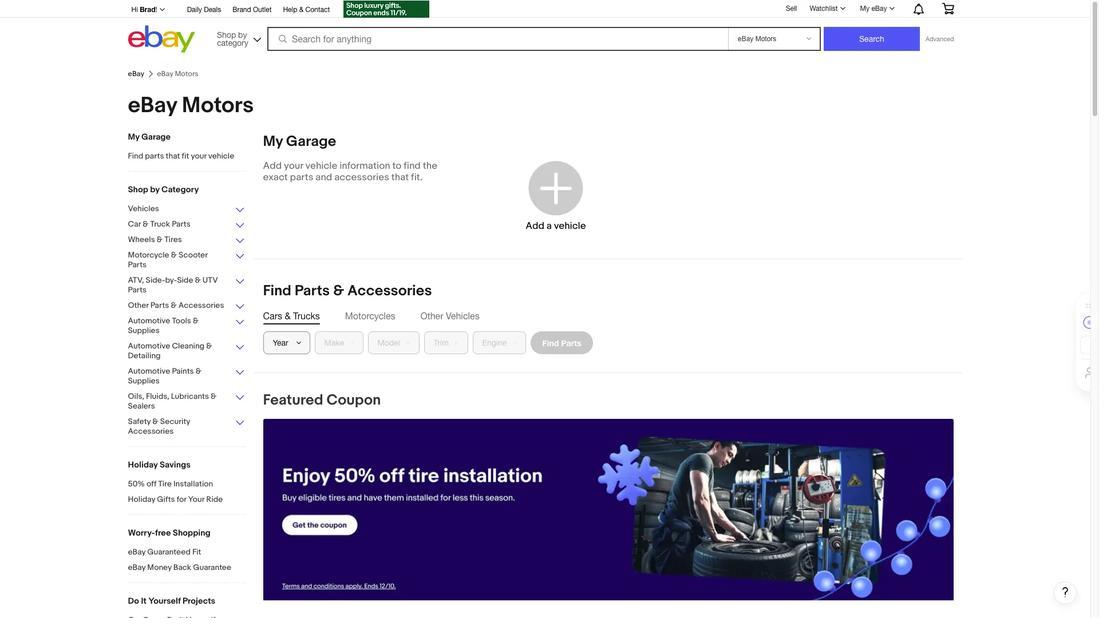 Task type: vqa. For each thing, say whether or not it's contained in the screenshot.
that within "add your vehicle information to find the exact parts and accessories that fit."
yes



Task type: locate. For each thing, give the bounding box(es) containing it.
1 horizontal spatial find
[[263, 282, 291, 300]]

tab list
[[263, 310, 954, 322]]

ebay
[[872, 5, 887, 13], [128, 69, 144, 78], [128, 92, 177, 119], [128, 547, 146, 557], [128, 563, 146, 573]]

my inside account navigation
[[860, 5, 870, 13]]

brad
[[140, 5, 155, 14]]

1 horizontal spatial add
[[526, 220, 545, 232]]

my garage up find parts that fit your vehicle on the top
[[128, 132, 171, 143]]

0 vertical spatial parts
[[145, 151, 164, 161]]

my
[[860, 5, 870, 13], [128, 132, 140, 143], [263, 133, 283, 151]]

2 vertical spatial automotive
[[128, 366, 170, 376]]

my garage up "exact"
[[263, 133, 336, 151]]

0 horizontal spatial my garage
[[128, 132, 171, 143]]

that inside the add your vehicle information to find the exact parts and accessories that fit.
[[392, 172, 409, 183]]

find parts that fit your vehicle
[[128, 151, 234, 161]]

50%
[[128, 479, 145, 489]]

automotive paints & supplies button
[[128, 366, 245, 387]]

tab list containing cars & trucks
[[263, 310, 954, 322]]

my up "exact"
[[263, 133, 283, 151]]

fluids,
[[146, 392, 169, 401]]

paints
[[172, 366, 194, 376]]

wheels
[[128, 235, 155, 245]]

0 horizontal spatial other
[[128, 301, 149, 310]]

ebay link
[[128, 69, 144, 78]]

find for find parts that fit your vehicle
[[128, 151, 143, 161]]

vehicles button
[[128, 204, 245, 215]]

trucks
[[293, 311, 320, 321]]

1 vertical spatial supplies
[[128, 376, 160, 386]]

0 vertical spatial holiday
[[128, 460, 158, 471]]

my ebay link
[[854, 2, 900, 15]]

your shopping cart image
[[942, 3, 955, 14]]

that left fit.
[[392, 172, 409, 183]]

2 horizontal spatial my
[[860, 5, 870, 13]]

2 vertical spatial accessories
[[128, 427, 174, 436]]

accessories down sealers
[[128, 427, 174, 436]]

your left and
[[284, 160, 303, 172]]

guarantee
[[193, 563, 231, 573]]

supplies up oils,
[[128, 376, 160, 386]]

0 horizontal spatial parts
[[145, 151, 164, 161]]

0 horizontal spatial shop
[[128, 184, 148, 195]]

add left and
[[263, 160, 282, 172]]

advanced link
[[920, 27, 960, 50]]

shop
[[217, 30, 236, 39], [128, 184, 148, 195]]

shop down deals
[[217, 30, 236, 39]]

0 vertical spatial supplies
[[128, 326, 160, 336]]

0 horizontal spatial accessories
[[128, 427, 174, 436]]

& inside tab list
[[285, 311, 291, 321]]

vehicles inside tab list
[[446, 311, 480, 321]]

1 horizontal spatial that
[[392, 172, 409, 183]]

1 vertical spatial holiday
[[128, 495, 155, 505]]

1 vertical spatial other
[[421, 311, 444, 321]]

0 vertical spatial add
[[263, 160, 282, 172]]

1 vertical spatial parts
[[290, 172, 314, 183]]

1 horizontal spatial garage
[[286, 133, 336, 151]]

supplies up detailing
[[128, 326, 160, 336]]

1 vertical spatial accessories
[[178, 301, 224, 310]]

that left fit
[[166, 151, 180, 161]]

vehicle right fit
[[208, 151, 234, 161]]

ebay inside account navigation
[[872, 5, 887, 13]]

0 horizontal spatial vehicle
[[208, 151, 234, 161]]

sell
[[786, 4, 797, 12]]

shop inside "shop by category"
[[217, 30, 236, 39]]

other
[[128, 301, 149, 310], [421, 311, 444, 321]]

1 horizontal spatial my
[[263, 133, 283, 151]]

1 vertical spatial shop
[[128, 184, 148, 195]]

2 horizontal spatial find
[[543, 338, 559, 348]]

0 horizontal spatial add
[[263, 160, 282, 172]]

0 horizontal spatial find
[[128, 151, 143, 161]]

automotive left tools
[[128, 316, 170, 326]]

do
[[128, 596, 139, 607]]

0 horizontal spatial that
[[166, 151, 180, 161]]

parts left and
[[290, 172, 314, 183]]

tab list inside main content
[[263, 310, 954, 322]]

parts
[[172, 219, 191, 229], [128, 260, 147, 270], [295, 282, 330, 300], [128, 285, 147, 295], [150, 301, 169, 310], [561, 338, 581, 348]]

0 horizontal spatial by
[[150, 184, 160, 195]]

vehicle inside button
[[554, 220, 586, 232]]

motorcycle & scooter parts button
[[128, 250, 245, 271]]

0 horizontal spatial vehicles
[[128, 204, 159, 214]]

garage up and
[[286, 133, 336, 151]]

None submit
[[824, 27, 920, 51]]

automotive down detailing
[[128, 366, 170, 376]]

exact
[[263, 172, 288, 183]]

1 horizontal spatial other
[[421, 311, 444, 321]]

by for category
[[150, 184, 160, 195]]

ebay guaranteed fit link
[[128, 547, 245, 558]]

1 horizontal spatial vehicle
[[305, 160, 337, 172]]

0 vertical spatial other
[[128, 301, 149, 310]]

1 vertical spatial add
[[526, 220, 545, 232]]

1 vertical spatial vehicles
[[446, 311, 480, 321]]

shop up car
[[128, 184, 148, 195]]

your inside the add your vehicle information to find the exact parts and accessories that fit.
[[284, 160, 303, 172]]

hi brad !
[[131, 5, 157, 14]]

holiday savings
[[128, 460, 191, 471]]

1 horizontal spatial my garage
[[263, 133, 336, 151]]

1 vertical spatial by
[[150, 184, 160, 195]]

0 vertical spatial by
[[238, 30, 247, 39]]

coupon
[[327, 392, 381, 409]]

1 horizontal spatial vehicles
[[446, 311, 480, 321]]

tire
[[158, 479, 172, 489]]

side
[[177, 275, 193, 285]]

vehicle for add your vehicle information to find the exact parts and accessories that fit.
[[305, 160, 337, 172]]

my inside main content
[[263, 133, 283, 151]]

to
[[393, 160, 402, 172]]

category
[[217, 38, 248, 47]]

holiday down "50%"
[[128, 495, 155, 505]]

1 horizontal spatial shop
[[217, 30, 236, 39]]

vehicle left information
[[305, 160, 337, 172]]

none text field inside main content
[[263, 419, 954, 601]]

find inside find parts button
[[543, 338, 559, 348]]

find for find parts
[[543, 338, 559, 348]]

get the coupon image
[[344, 1, 430, 18]]

holiday up "50%"
[[128, 460, 158, 471]]

supplies
[[128, 326, 160, 336], [128, 376, 160, 386]]

0 vertical spatial vehicles
[[128, 204, 159, 214]]

1 vertical spatial that
[[392, 172, 409, 183]]

0 vertical spatial shop
[[217, 30, 236, 39]]

shop for shop by category
[[217, 30, 236, 39]]

off
[[147, 479, 156, 489]]

parts left fit
[[145, 151, 164, 161]]

my up find parts that fit your vehicle on the top
[[128, 132, 140, 143]]

by left category
[[150, 184, 160, 195]]

by down brand
[[238, 30, 247, 39]]

2 horizontal spatial accessories
[[348, 282, 432, 300]]

50% off tire installation link
[[128, 479, 245, 490]]

find parts button
[[531, 332, 594, 354]]

my garage
[[128, 132, 171, 143], [263, 133, 336, 151]]

2 automotive from the top
[[128, 341, 170, 351]]

None text field
[[263, 419, 954, 601]]

1 horizontal spatial your
[[284, 160, 303, 172]]

by
[[238, 30, 247, 39], [150, 184, 160, 195]]

deals
[[204, 6, 221, 14]]

0 horizontal spatial my
[[128, 132, 140, 143]]

account navigation
[[125, 0, 963, 19]]

garage up find parts that fit your vehicle on the top
[[141, 132, 171, 143]]

sealers
[[128, 401, 155, 411]]

by for category
[[238, 30, 247, 39]]

add inside the add your vehicle information to find the exact parts and accessories that fit.
[[263, 160, 282, 172]]

motorcycles
[[345, 311, 395, 321]]

your right fit
[[191, 151, 207, 161]]

main content
[[254, 133, 1077, 618]]

2 vertical spatial find
[[543, 338, 559, 348]]

automotive tools & supplies button
[[128, 316, 245, 337]]

accessories
[[335, 172, 389, 183]]

2 horizontal spatial vehicle
[[554, 220, 586, 232]]

accessories down atv, side-by-side & utv parts dropdown button at the left top
[[178, 301, 224, 310]]

vehicle for add a vehicle
[[554, 220, 586, 232]]

cleaning
[[172, 341, 205, 351]]

Search for anything text field
[[269, 28, 726, 50]]

parts
[[145, 151, 164, 161], [290, 172, 314, 183]]

motorcycle
[[128, 250, 169, 260]]

holiday
[[128, 460, 158, 471], [128, 495, 155, 505]]

vehicles inside vehicles car & truck parts wheels & tires motorcycle & scooter parts atv, side-by-side & utv parts other parts & accessories automotive tools & supplies automotive cleaning & detailing automotive paints & supplies oils, fluids, lubricants & sealers safety & security accessories
[[128, 204, 159, 214]]

by inside "shop by category"
[[238, 30, 247, 39]]

1 vertical spatial automotive
[[128, 341, 170, 351]]

shop by category banner
[[125, 0, 963, 56]]

&
[[299, 6, 304, 14], [143, 219, 149, 229], [157, 235, 163, 245], [171, 250, 177, 260], [195, 275, 201, 285], [333, 282, 344, 300], [171, 301, 177, 310], [285, 311, 291, 321], [193, 316, 199, 326], [206, 341, 212, 351], [196, 366, 202, 376], [211, 392, 217, 401], [153, 417, 158, 427]]

do it yourself projects
[[128, 596, 215, 607]]

2 supplies from the top
[[128, 376, 160, 386]]

that
[[166, 151, 180, 161], [392, 172, 409, 183]]

1 vertical spatial find
[[263, 282, 291, 300]]

0 vertical spatial find
[[128, 151, 143, 161]]

your
[[191, 151, 207, 161], [284, 160, 303, 172]]

vehicle right a
[[554, 220, 586, 232]]

2 holiday from the top
[[128, 495, 155, 505]]

add left a
[[526, 220, 545, 232]]

vehicle
[[208, 151, 234, 161], [305, 160, 337, 172], [554, 220, 586, 232]]

1 horizontal spatial parts
[[290, 172, 314, 183]]

my right the "watchlist" link
[[860, 5, 870, 13]]

hi
[[131, 6, 138, 14]]

parts inside the add your vehicle information to find the exact parts and accessories that fit.
[[290, 172, 314, 183]]

0 vertical spatial automotive
[[128, 316, 170, 326]]

automotive left cleaning
[[128, 341, 170, 351]]

accessories up motorcycles
[[348, 282, 432, 300]]

add
[[263, 160, 282, 172], [526, 220, 545, 232]]

add inside add a vehicle button
[[526, 220, 545, 232]]

1 horizontal spatial by
[[238, 30, 247, 39]]

projects
[[183, 596, 215, 607]]

cars & trucks
[[263, 311, 320, 321]]

find inside find parts that fit your vehicle link
[[128, 151, 143, 161]]

vehicle inside the add your vehicle information to find the exact parts and accessories that fit.
[[305, 160, 337, 172]]

watchlist
[[810, 5, 838, 13]]



Task type: describe. For each thing, give the bounding box(es) containing it.
help
[[283, 6, 297, 14]]

1 horizontal spatial accessories
[[178, 301, 224, 310]]

1 holiday from the top
[[128, 460, 158, 471]]

ebay for ebay motors
[[128, 92, 177, 119]]

my ebay
[[860, 5, 887, 13]]

category
[[161, 184, 199, 195]]

ebay money back guarantee link
[[128, 563, 245, 574]]

atv,
[[128, 275, 144, 285]]

fit
[[192, 547, 201, 557]]

guaranteed
[[147, 547, 191, 557]]

find parts
[[543, 338, 581, 348]]

3 automotive from the top
[[128, 366, 170, 376]]

add for add a vehicle
[[526, 220, 545, 232]]

find parts that fit your vehicle link
[[128, 151, 245, 162]]

money
[[147, 563, 172, 573]]

featured coupon
[[263, 392, 381, 409]]

1 supplies from the top
[[128, 326, 160, 336]]

add a vehicle image
[[526, 158, 586, 218]]

other inside vehicles car & truck parts wheels & tires motorcycle & scooter parts atv, side-by-side & utv parts other parts & accessories automotive tools & supplies automotive cleaning & detailing automotive paints & supplies oils, fluids, lubricants & sealers safety & security accessories
[[128, 301, 149, 310]]

daily
[[187, 6, 202, 14]]

find
[[404, 160, 421, 172]]

0 horizontal spatial your
[[191, 151, 207, 161]]

utv
[[203, 275, 218, 285]]

detailing
[[128, 351, 161, 361]]

brand outlet link
[[233, 4, 272, 17]]

brand
[[233, 6, 251, 14]]

cars
[[263, 311, 282, 321]]

daily deals link
[[187, 4, 221, 17]]

shop for shop by category
[[128, 184, 148, 195]]

50% off tire installation holiday gifts for your ride
[[128, 479, 223, 505]]

watchlist link
[[804, 2, 851, 15]]

savings
[[160, 460, 191, 471]]

add your vehicle information to find the exact parts and accessories that fit.
[[263, 160, 438, 183]]

fit.
[[411, 172, 423, 183]]

0 vertical spatial accessories
[[348, 282, 432, 300]]

enjoy 50% off tire installation image
[[263, 419, 954, 601]]

a
[[547, 220, 552, 232]]

find parts & accessories
[[263, 282, 432, 300]]

shopping
[[173, 528, 211, 539]]

worry-
[[128, 528, 155, 539]]

ebay for ebay guaranteed fit ebay money back guarantee
[[128, 547, 146, 557]]

sell link
[[781, 4, 803, 12]]

by-
[[165, 275, 177, 285]]

find for find parts & accessories
[[263, 282, 291, 300]]

help & contact
[[283, 6, 330, 14]]

outlet
[[253, 6, 272, 14]]

other inside tab list
[[421, 311, 444, 321]]

security
[[160, 417, 190, 427]]

contact
[[306, 6, 330, 14]]

your
[[188, 495, 205, 505]]

back
[[173, 563, 191, 573]]

parts inside button
[[561, 338, 581, 348]]

for
[[177, 495, 186, 505]]

installation
[[174, 479, 213, 489]]

holiday inside 50% off tire installation holiday gifts for your ride
[[128, 495, 155, 505]]

atv, side-by-side & utv parts button
[[128, 275, 245, 296]]

add a vehicle button
[[485, 144, 627, 247]]

wheels & tires button
[[128, 235, 245, 246]]

help & contact link
[[283, 4, 330, 17]]

ebay for ebay
[[128, 69, 144, 78]]

safety & security accessories button
[[128, 417, 245, 438]]

lubricants
[[171, 392, 209, 401]]

& inside help & contact link
[[299, 6, 304, 14]]

none submit inside shop by category banner
[[824, 27, 920, 51]]

truck
[[150, 219, 170, 229]]

other parts & accessories button
[[128, 301, 245, 312]]

and
[[316, 172, 332, 183]]

oils, fluids, lubricants & sealers button
[[128, 392, 245, 412]]

gifts
[[157, 495, 175, 505]]

car
[[128, 219, 141, 229]]

motors
[[182, 92, 254, 119]]

scooter
[[179, 250, 208, 260]]

worry-free shopping
[[128, 528, 211, 539]]

brand outlet
[[233, 6, 272, 14]]

other vehicles
[[421, 311, 480, 321]]

it
[[141, 596, 147, 607]]

automotive cleaning & detailing button
[[128, 341, 245, 362]]

safety
[[128, 417, 151, 427]]

main content containing my garage
[[254, 133, 1077, 618]]

help, opens dialogs image
[[1060, 587, 1071, 598]]

shop by category
[[128, 184, 199, 195]]

1 automotive from the top
[[128, 316, 170, 326]]

holiday gifts for your ride link
[[128, 495, 245, 506]]

featured
[[263, 392, 323, 409]]

yourself
[[148, 596, 181, 607]]

car & truck parts button
[[128, 219, 245, 230]]

free
[[155, 528, 171, 539]]

oils,
[[128, 392, 144, 401]]

my garage inside main content
[[263, 133, 336, 151]]

0 vertical spatial that
[[166, 151, 180, 161]]

advanced
[[926, 36, 954, 42]]

add for add your vehicle information to find the exact parts and accessories that fit.
[[263, 160, 282, 172]]

vehicles car & truck parts wheels & tires motorcycle & scooter parts atv, side-by-side & utv parts other parts & accessories automotive tools & supplies automotive cleaning & detailing automotive paints & supplies oils, fluids, lubricants & sealers safety & security accessories
[[128, 204, 224, 436]]

information
[[340, 160, 390, 172]]

ride
[[206, 495, 223, 505]]

shop by category
[[217, 30, 248, 47]]

side-
[[146, 275, 165, 285]]

tools
[[172, 316, 191, 326]]

0 horizontal spatial garage
[[141, 132, 171, 143]]

tires
[[164, 235, 182, 245]]

the
[[423, 160, 438, 172]]



